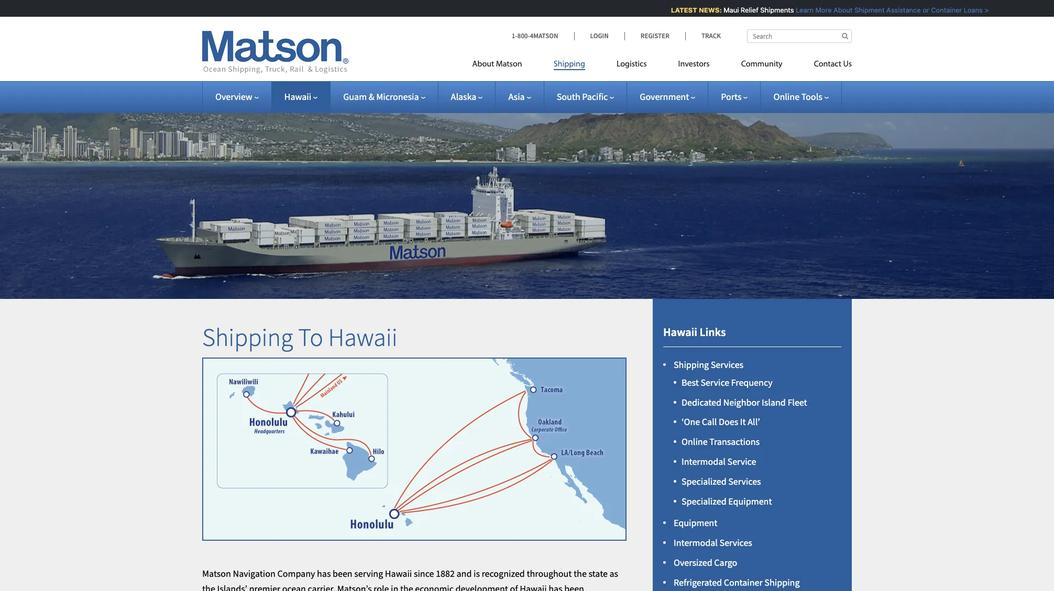 Task type: locate. For each thing, give the bounding box(es) containing it.
about up "alaska" link on the left top
[[473, 60, 495, 69]]

shipment
[[849, 6, 880, 14]]

islands'
[[217, 583, 247, 592]]

1 vertical spatial services
[[729, 476, 761, 488]]

'one
[[682, 416, 700, 429]]

1 horizontal spatial matson
[[496, 60, 522, 69]]

0 vertical spatial container
[[926, 6, 957, 14]]

0 vertical spatial has
[[317, 568, 331, 580]]

the right 'in'
[[400, 583, 413, 592]]

0 horizontal spatial container
[[724, 577, 763, 589]]

has down throughout at the bottom
[[549, 583, 563, 592]]

shipping link
[[538, 55, 601, 77]]

seattle image
[[473, 332, 591, 450]]

blue matson logo with ocean, shipping, truck, rail and logistics written beneath it. image
[[202, 31, 349, 74]]

us
[[844, 60, 852, 69]]

specialized up equipment link
[[682, 496, 727, 508]]

specialized down intermodal service link
[[682, 476, 727, 488]]

online for online transactions
[[682, 436, 708, 448]]

guam & micronesia
[[343, 91, 419, 103]]

1 horizontal spatial equipment
[[729, 496, 772, 508]]

>
[[980, 6, 984, 14]]

matson_map_hawaii.jpg image
[[202, 358, 627, 542]]

hawaii left "links" on the bottom of the page
[[664, 325, 698, 340]]

0 horizontal spatial online
[[682, 436, 708, 448]]

1 vertical spatial online
[[682, 436, 708, 448]]

services up cargo
[[720, 537, 753, 550]]

navigation
[[233, 568, 276, 580]]

hawaii up 'in'
[[385, 568, 412, 580]]

latest news: maui relief shipments learn more about shipment assistance or container loans >
[[666, 6, 984, 14]]

oakland image
[[477, 380, 595, 498]]

state
[[589, 568, 608, 580]]

service down shipping services link
[[701, 377, 730, 389]]

intermodal
[[682, 456, 726, 468], [674, 537, 718, 550]]

1 horizontal spatial about
[[828, 6, 848, 14]]

refrigerated
[[674, 577, 722, 589]]

best service frequency link
[[682, 377, 773, 389]]

service for intermodal
[[728, 456, 757, 468]]

shipping
[[554, 60, 586, 69], [202, 322, 293, 353], [674, 359, 709, 371], [765, 577, 800, 589]]

does
[[719, 416, 739, 429]]

services for specialized services
[[729, 476, 761, 488]]

intermodal service link
[[682, 456, 757, 468]]

intermodal for intermodal service
[[682, 456, 726, 468]]

specialized
[[682, 476, 727, 488], [682, 496, 727, 508]]

assistance
[[881, 6, 916, 14]]

community link
[[726, 55, 799, 77]]

0 horizontal spatial about
[[473, 60, 495, 69]]

0 vertical spatial services
[[711, 359, 744, 371]]

throughout
[[527, 568, 572, 580]]

more
[[810, 6, 827, 14]]

register
[[641, 31, 670, 40]]

0 vertical spatial online
[[774, 91, 800, 103]]

container right or
[[926, 6, 957, 14]]

online inside the hawaii links section
[[682, 436, 708, 448]]

0 vertical spatial intermodal
[[682, 456, 726, 468]]

dedicated neighbor island fleet
[[682, 397, 808, 409]]

economic
[[415, 583, 454, 592]]

equipment up intermodal services link
[[674, 518, 718, 530]]

services up best service frequency
[[711, 359, 744, 371]]

the
[[574, 568, 587, 580], [202, 583, 215, 592], [400, 583, 413, 592]]

hawaii down blue matson logo with ocean, shipping, truck, rail and logistics written beneath it.
[[284, 91, 311, 103]]

services up the specialized equipment link
[[729, 476, 761, 488]]

service down transactions
[[728, 456, 757, 468]]

1 vertical spatial specialized
[[682, 496, 727, 508]]

1 horizontal spatial container
[[926, 6, 957, 14]]

0 vertical spatial about
[[828, 6, 848, 14]]

oversized cargo
[[674, 557, 738, 569]]

neighbor
[[724, 397, 760, 409]]

is
[[474, 568, 480, 580]]

top menu navigation
[[473, 55, 852, 77]]

1 vertical spatial matson
[[202, 568, 231, 580]]

0 vertical spatial service
[[701, 377, 730, 389]]

Search search field
[[748, 29, 852, 43]]

matson navigation company has been serving hawaii since 1882 and is recognized throughout the state as the islands' premier ocean carrier. matson's role in the economic development of hawaii has bee
[[202, 568, 621, 592]]

2 specialized from the top
[[682, 496, 727, 508]]

0 horizontal spatial has
[[317, 568, 331, 580]]

register link
[[625, 31, 686, 40]]

shipping services link
[[674, 359, 744, 371]]

matson down 1-
[[496, 60, 522, 69]]

about right more
[[828, 6, 848, 14]]

overview link
[[215, 91, 259, 103]]

1 vertical spatial intermodal
[[674, 537, 718, 550]]

equipment down specialized services link in the right of the page
[[729, 496, 772, 508]]

1 vertical spatial equipment
[[674, 518, 718, 530]]

1 horizontal spatial online
[[774, 91, 800, 103]]

has up carrier.
[[317, 568, 331, 580]]

recognized
[[482, 568, 525, 580]]

latest
[[666, 6, 692, 14]]

container inside the hawaii links section
[[724, 577, 763, 589]]

in
[[391, 583, 399, 592]]

1 vertical spatial has
[[549, 583, 563, 592]]

online tools
[[774, 91, 823, 103]]

1 vertical spatial service
[[728, 456, 757, 468]]

0 vertical spatial specialized
[[682, 476, 727, 488]]

container down cargo
[[724, 577, 763, 589]]

matson up islands'
[[202, 568, 231, 580]]

the left state on the bottom
[[574, 568, 587, 580]]

overview
[[215, 91, 253, 103]]

long beach image
[[496, 398, 614, 516]]

honolulu image
[[232, 354, 350, 472], [336, 455, 454, 573]]

role
[[374, 583, 389, 592]]

intermodal down equipment link
[[674, 537, 718, 550]]

guam
[[343, 91, 367, 103]]

transactions
[[710, 436, 760, 448]]

government link
[[640, 91, 696, 103]]

0 horizontal spatial equipment
[[674, 518, 718, 530]]

maui
[[719, 6, 734, 14]]

1 specialized from the top
[[682, 476, 727, 488]]

hawaii
[[284, 91, 311, 103], [328, 322, 398, 353], [664, 325, 698, 340], [385, 568, 412, 580], [520, 583, 547, 592]]

learn
[[791, 6, 809, 14]]

frequency
[[732, 377, 773, 389]]

1 vertical spatial container
[[724, 577, 763, 589]]

services for intermodal services
[[720, 537, 753, 550]]

all'
[[748, 416, 760, 429]]

and
[[457, 568, 472, 580]]

matson
[[496, 60, 522, 69], [202, 568, 231, 580]]

online tools link
[[774, 91, 829, 103]]

contact
[[814, 60, 842, 69]]

hawaii right of
[[520, 583, 547, 592]]

2 vertical spatial services
[[720, 537, 753, 550]]

oversized
[[674, 557, 713, 569]]

development
[[456, 583, 508, 592]]

0 vertical spatial matson
[[496, 60, 522, 69]]

shipping inside 'top menu' navigation
[[554, 60, 586, 69]]

oversized cargo link
[[674, 557, 738, 569]]

online left tools
[[774, 91, 800, 103]]

to
[[298, 322, 323, 353]]

0 horizontal spatial matson
[[202, 568, 231, 580]]

specialized for specialized services
[[682, 476, 727, 488]]

carrier.
[[308, 583, 336, 592]]

1882
[[436, 568, 455, 580]]

1 vertical spatial about
[[473, 60, 495, 69]]

0 vertical spatial equipment
[[729, 496, 772, 508]]

online transactions link
[[682, 436, 760, 448]]

about
[[828, 6, 848, 14], [473, 60, 495, 69]]

1 horizontal spatial has
[[549, 583, 563, 592]]

None search field
[[748, 29, 852, 43]]

hawaii inside the hawaii links section
[[664, 325, 698, 340]]

intermodal down online transactions link
[[682, 456, 726, 468]]

services for shipping services
[[711, 359, 744, 371]]

refrigerated container shipping
[[674, 577, 800, 589]]

online down 'one
[[682, 436, 708, 448]]

specialized services link
[[682, 476, 761, 488]]

the left islands'
[[202, 583, 215, 592]]

1-
[[512, 31, 518, 40]]



Task type: describe. For each thing, give the bounding box(es) containing it.
track link
[[686, 31, 721, 40]]

'one call does it all' link
[[682, 416, 760, 429]]

serving
[[355, 568, 383, 580]]

ports
[[721, 91, 742, 103]]

about matson link
[[473, 55, 538, 77]]

refrigerated container shipping link
[[674, 577, 800, 589]]

pacific
[[583, 91, 608, 103]]

it
[[741, 416, 746, 429]]

login link
[[574, 31, 625, 40]]

shipping for shipping
[[554, 60, 586, 69]]

4matson
[[530, 31, 559, 40]]

track
[[702, 31, 721, 40]]

alaska link
[[451, 91, 483, 103]]

asia link
[[509, 91, 531, 103]]

intermodal for intermodal services
[[674, 537, 718, 550]]

hawaii link
[[284, 91, 318, 103]]

loans
[[959, 6, 978, 14]]

kawaihae image
[[292, 394, 410, 512]]

hawaii right the to on the bottom
[[328, 322, 398, 353]]

equipment link
[[674, 518, 718, 530]]

fleet
[[788, 397, 808, 409]]

specialized equipment
[[682, 496, 772, 508]]

online for online tools
[[774, 91, 800, 103]]

about inside 'link'
[[473, 60, 495, 69]]

news:
[[694, 6, 717, 14]]

hawaii links section
[[640, 299, 865, 592]]

shipping to hawaii
[[202, 322, 398, 353]]

service for best
[[701, 377, 730, 389]]

shipments
[[755, 6, 789, 14]]

0 horizontal spatial the
[[202, 583, 215, 592]]

investors link
[[663, 55, 726, 77]]

since
[[414, 568, 434, 580]]

matson's
[[337, 583, 372, 592]]

south pacific
[[557, 91, 608, 103]]

1 horizontal spatial the
[[400, 583, 413, 592]]

shipping services
[[674, 359, 744, 371]]

ocean
[[282, 583, 306, 592]]

contact us
[[814, 60, 852, 69]]

or
[[918, 6, 924, 14]]

cargo
[[715, 557, 738, 569]]

investors
[[679, 60, 710, 69]]

intermodal services link
[[674, 537, 753, 550]]

matson containership arriving honolulu, hawaii with containers. image
[[0, 96, 1055, 299]]

1-800-4matson link
[[512, 31, 574, 40]]

specialized for specialized equipment
[[682, 496, 727, 508]]

shipping for shipping services
[[674, 359, 709, 371]]

south
[[557, 91, 581, 103]]

been
[[333, 568, 353, 580]]

login
[[591, 31, 609, 40]]

dedicated
[[682, 397, 722, 409]]

hawaii links
[[664, 325, 726, 340]]

guam & micronesia link
[[343, 91, 425, 103]]

best
[[682, 377, 699, 389]]

as
[[610, 568, 619, 580]]

asia
[[509, 91, 525, 103]]

2 horizontal spatial the
[[574, 568, 587, 580]]

ports link
[[721, 91, 748, 103]]

tools
[[802, 91, 823, 103]]

south pacific link
[[557, 91, 615, 103]]

1-800-4matson
[[512, 31, 559, 40]]

matson inside matson navigation company has been serving hawaii since 1882 and is recognized throughout the state as the islands' premier ocean carrier. matson's role in the economic development of hawaii has bee
[[202, 568, 231, 580]]

800-
[[518, 31, 530, 40]]

intermodal services
[[674, 537, 753, 550]]

shipping for shipping to hawaii
[[202, 322, 293, 353]]

alaska
[[451, 91, 477, 103]]

logistics
[[617, 60, 647, 69]]

matson inside 'link'
[[496, 60, 522, 69]]

of
[[510, 583, 518, 592]]

intermodal service
[[682, 456, 757, 468]]

contact us link
[[799, 55, 852, 77]]

call
[[702, 416, 717, 429]]

'one call does it all'
[[682, 416, 760, 429]]

government
[[640, 91, 689, 103]]

specialized services
[[682, 476, 761, 488]]

logistics link
[[601, 55, 663, 77]]

hilo image
[[313, 401, 431, 519]]

search image
[[842, 33, 849, 39]]

specialized equipment link
[[682, 496, 772, 508]]

online transactions
[[682, 436, 760, 448]]

learn more about shipment assistance or container loans > link
[[791, 6, 984, 14]]

best service frequency
[[682, 377, 773, 389]]

nawiliwili image
[[189, 336, 307, 454]]

kahului image
[[280, 366, 398, 484]]

dedicated neighbor island fleet link
[[682, 397, 808, 409]]

company
[[278, 568, 315, 580]]

about matson
[[473, 60, 522, 69]]

&
[[369, 91, 375, 103]]



Task type: vqa. For each thing, say whether or not it's contained in the screenshot.
the Registration to the top
no



